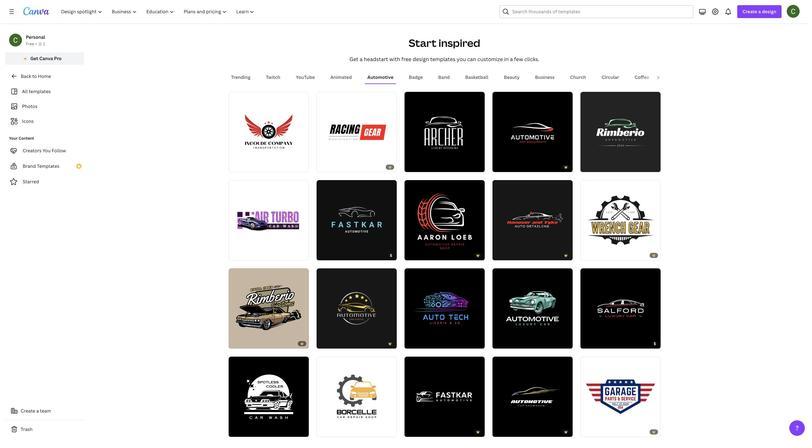 Task type: vqa. For each thing, say whether or not it's contained in the screenshot.
"Flyers"
no



Task type: describe. For each thing, give the bounding box(es) containing it.
brand templates
[[23, 163, 59, 169]]

green abstract illustrative automotive car logo image
[[493, 269, 573, 349]]

beauty button
[[502, 71, 523, 84]]

icons
[[22, 118, 34, 124]]

starred link
[[5, 175, 84, 188]]

black and red modern automotive car logo image
[[493, 92, 573, 172]]

business button
[[533, 71, 558, 84]]

clicks.
[[525, 56, 540, 63]]

free •
[[26, 41, 37, 47]]

team
[[40, 408, 51, 414]]

get for get a headstart with free design templates you can customize in a few clicks.
[[350, 56, 359, 63]]

0 vertical spatial templates
[[431, 56, 456, 63]]

trending
[[231, 74, 251, 80]]

home
[[38, 73, 51, 79]]

get for get canva pro
[[30, 55, 38, 61]]

0 horizontal spatial design
[[413, 56, 429, 63]]

twitch
[[266, 74, 281, 80]]

coffee
[[635, 74, 650, 80]]

get a headstart with free design templates you can customize in a few clicks.
[[350, 56, 540, 63]]

get canva pro button
[[5, 52, 84, 65]]

black yellow minimalist wrench gear logo image
[[581, 180, 661, 261]]

start
[[409, 36, 437, 50]]

automotive button
[[365, 71, 396, 84]]

inspired
[[439, 36, 481, 50]]

black and yellow techno car showroom logo image
[[493, 357, 573, 437]]

create a team
[[21, 408, 51, 414]]

you
[[43, 148, 51, 154]]

create for create a team
[[21, 408, 35, 414]]

church button
[[568, 71, 589, 84]]

pro
[[54, 55, 62, 61]]

black and blue retro illustrated automotive technology logo image
[[405, 269, 485, 349]]

can
[[467, 56, 476, 63]]

free
[[26, 41, 34, 47]]

red car tire transportation free logo image
[[229, 92, 309, 172]]

coffee button
[[633, 71, 652, 84]]

black red bold minimalist racing gear logo image
[[317, 92, 397, 172]]

light brown and black classic muscle car automotive logo image
[[229, 269, 309, 349]]

create a design button
[[738, 5, 782, 18]]

starred
[[23, 179, 39, 185]]

badge
[[409, 74, 423, 80]]

automotive
[[368, 74, 394, 80]]

you
[[457, 56, 466, 63]]

youtube
[[296, 74, 315, 80]]

templates
[[37, 163, 59, 169]]

black and white flat illustrated car wash service logo image
[[229, 357, 309, 437]]

your content
[[9, 136, 34, 141]]

follow
[[52, 148, 66, 154]]

all templates
[[22, 88, 51, 94]]

a for design
[[759, 8, 761, 15]]

black and orange simple car repair shop logo image
[[317, 357, 397, 437]]

create for create a design
[[743, 8, 758, 15]]

back
[[21, 73, 31, 79]]

your
[[9, 136, 18, 141]]

design inside dropdown button
[[762, 8, 777, 15]]

minimalist automotive car service logo image
[[317, 269, 397, 349]]

all
[[22, 88, 28, 94]]

brand
[[23, 163, 36, 169]]



Task type: locate. For each thing, give the bounding box(es) containing it.
few
[[514, 56, 523, 63]]

brand templates link
[[5, 160, 84, 173]]

headstart
[[364, 56, 388, 63]]

templates right all
[[29, 88, 51, 94]]

0 horizontal spatial $
[[390, 253, 392, 258]]

Search search field
[[513, 6, 690, 18]]

all templates link
[[9, 85, 80, 98]]

0 vertical spatial design
[[762, 8, 777, 15]]

free
[[402, 56, 412, 63]]

create a team button
[[5, 405, 84, 418]]

1 horizontal spatial templates
[[431, 56, 456, 63]]

photos
[[22, 103, 37, 109]]

trending button
[[229, 71, 253, 84]]

with
[[390, 56, 400, 63]]

design
[[762, 8, 777, 15], [413, 56, 429, 63]]

icons link
[[9, 115, 80, 127]]

get
[[30, 55, 38, 61], [350, 56, 359, 63]]

canva
[[39, 55, 53, 61]]

purple badge car wash logo image
[[229, 180, 309, 261]]

youtube button
[[293, 71, 318, 84]]

beauty
[[504, 74, 520, 80]]

create
[[743, 8, 758, 15], [21, 408, 35, 414]]

animated button
[[328, 71, 355, 84]]

american garage badge logo image
[[581, 357, 661, 437]]

start inspired
[[409, 36, 481, 50]]

$
[[390, 253, 392, 258], [654, 341, 656, 346]]

business
[[535, 74, 555, 80]]

$ for white and red modern automotive logo
[[654, 341, 656, 346]]

create a design
[[743, 8, 777, 15]]

badge button
[[407, 71, 426, 84]]

creators you follow link
[[5, 144, 84, 157]]

a inside dropdown button
[[759, 8, 761, 15]]

customize
[[478, 56, 503, 63]]

templates
[[431, 56, 456, 63], [29, 88, 51, 94]]

$ for modern minimalist car illustration logo
[[390, 253, 392, 258]]

modern minimalist car illustration logo image
[[317, 180, 397, 261]]

1 vertical spatial $
[[654, 341, 656, 346]]

get inside button
[[30, 55, 38, 61]]

a inside 'button'
[[36, 408, 39, 414]]

content
[[19, 136, 34, 141]]

to
[[32, 73, 37, 79]]

design right free
[[413, 56, 429, 63]]

personal
[[26, 34, 45, 40]]

a for headstart
[[360, 56, 363, 63]]

1 horizontal spatial create
[[743, 8, 758, 15]]

0 vertical spatial create
[[743, 8, 758, 15]]

0 vertical spatial $
[[390, 253, 392, 258]]

back to home
[[21, 73, 51, 79]]

0 horizontal spatial templates
[[29, 88, 51, 94]]

creators you follow
[[23, 148, 66, 154]]

black and green modern automotive logo image
[[581, 92, 661, 172]]

1 horizontal spatial $
[[654, 341, 656, 346]]

get canva pro
[[30, 55, 62, 61]]

white and red modern automotive logo image
[[581, 269, 661, 349]]

in
[[504, 56, 509, 63]]

1 horizontal spatial design
[[762, 8, 777, 15]]

trash link
[[5, 423, 84, 436]]

1 vertical spatial design
[[413, 56, 429, 63]]

a for team
[[36, 408, 39, 414]]

1 vertical spatial templates
[[29, 88, 51, 94]]

creators
[[23, 148, 42, 154]]

0 horizontal spatial get
[[30, 55, 38, 61]]

top level navigation element
[[57, 5, 260, 18]]

basketball
[[466, 74, 489, 80]]

get left headstart
[[350, 56, 359, 63]]

red and white detailing car concept logo design image
[[493, 180, 573, 261]]

twitch button
[[263, 71, 283, 84]]

templates down start inspired
[[431, 56, 456, 63]]

get left canva
[[30, 55, 38, 61]]

red and white modern automotive logo image
[[405, 180, 485, 261]]

a
[[759, 8, 761, 15], [360, 56, 363, 63], [510, 56, 513, 63], [36, 408, 39, 414]]

black and white minimalist abstract car logo image
[[405, 357, 485, 437]]

None search field
[[500, 5, 694, 18]]

1 horizontal spatial get
[[350, 56, 359, 63]]

create inside dropdown button
[[743, 8, 758, 15]]

animated
[[331, 74, 352, 80]]

0 horizontal spatial create
[[21, 408, 35, 414]]

band
[[439, 74, 450, 80]]

1
[[43, 41, 45, 47]]

church
[[570, 74, 587, 80]]

band button
[[436, 71, 453, 84]]

circular
[[602, 74, 620, 80]]

trash
[[21, 426, 33, 433]]

black minimalist luxury car automotive logo image
[[405, 92, 485, 172]]

basketball button
[[463, 71, 491, 84]]

1 vertical spatial create
[[21, 408, 35, 414]]

create inside 'button'
[[21, 408, 35, 414]]

•
[[35, 41, 37, 47]]

back to home link
[[5, 70, 84, 83]]

christina overa image
[[787, 5, 800, 18]]

photos link
[[9, 100, 80, 113]]

circular button
[[599, 71, 622, 84]]

design left christina overa image
[[762, 8, 777, 15]]



